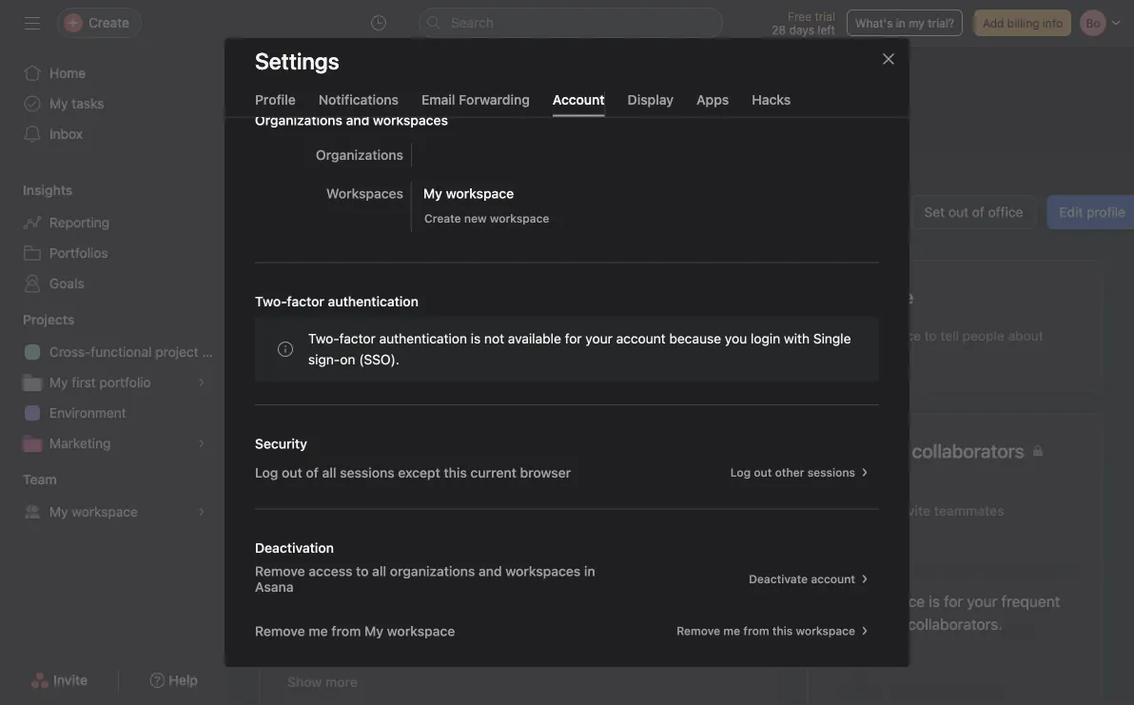 Task type: vqa. For each thing, say whether or not it's contained in the screenshot.
My for My tasks link
yes



Task type: locate. For each thing, give the bounding box(es) containing it.
0 horizontal spatial and
[[346, 112, 370, 128]]

Completed checkbox
[[279, 364, 302, 387], [279, 550, 302, 573], [279, 624, 302, 647]]

authentication inside two-factor authentication is not available for your account because you login with single sign-on (sso).
[[379, 331, 467, 346]]

completed checkbox left 6️⃣
[[279, 475, 302, 498]]

completed checkbox for schedule
[[279, 438, 302, 461]]

1 horizontal spatial workspaces
[[506, 563, 581, 579]]

all inside remove access to all organizations and workspaces in asana
[[372, 563, 387, 579]]

of left sixth: at bottom
[[306, 465, 319, 480]]

0 vertical spatial completed image
[[279, 401, 302, 424]]

0 horizontal spatial workspaces
[[373, 112, 448, 128]]

goals link
[[11, 268, 217, 299]]

factor up 'sign-'
[[287, 294, 325, 309]]

authentication up (sso).
[[328, 294, 419, 309]]

completed image
[[279, 401, 302, 424], [279, 438, 302, 461], [279, 475, 302, 498]]

my left 'first'
[[49, 375, 68, 390]]

monday down log out other sessions
[[710, 480, 753, 494]]

1 vertical spatial work
[[519, 553, 549, 568]]

me inside button
[[724, 624, 741, 638]]

0 vertical spatial project
[[155, 344, 199, 360]]

on left top
[[401, 553, 416, 568]]

remove inside button
[[677, 624, 721, 638]]

profile
[[1087, 204, 1126, 220]]

draft
[[306, 368, 337, 383]]

in
[[896, 16, 906, 30], [584, 563, 596, 579]]

this inside button
[[773, 624, 793, 638]]

2 horizontal spatial this
[[859, 328, 881, 344]]

0 horizontal spatial all
[[322, 465, 337, 480]]

1 horizontal spatial two-
[[308, 331, 339, 346]]

1 horizontal spatial of
[[444, 553, 456, 568]]

completed checkbox for 6️⃣
[[279, 475, 302, 498]]

meeting
[[411, 442, 461, 458]]

1 vertical spatial this
[[444, 465, 467, 480]]

1 horizontal spatial your
[[586, 331, 613, 346]]

1 completed checkbox from the top
[[279, 401, 302, 424]]

log out other sessions
[[731, 466, 856, 479]]

1 vertical spatial monday button
[[710, 629, 753, 642]]

projects element
[[0, 303, 228, 463]]

on inside two-factor authentication is not available for your account because you login with single sign-on (sso).
[[340, 352, 356, 367]]

workspaces down email
[[373, 112, 448, 128]]

1 vertical spatial my workspace
[[49, 504, 138, 520]]

from right 2️⃣
[[332, 623, 361, 639]]

my down team in the left of the page
[[49, 504, 68, 520]]

organizations down organizations and workspaces
[[316, 147, 404, 163]]

0 horizontal spatial your
[[421, 405, 448, 420]]

from down deactivate
[[744, 624, 770, 638]]

work right incoming
[[519, 553, 549, 568]]

account right deactivate
[[811, 573, 856, 586]]

sessions
[[340, 465, 395, 480], [808, 466, 856, 479]]

1 vertical spatial completed image
[[279, 438, 302, 461]]

out for log out of all sessions except this current browser
[[282, 465, 303, 480]]

my workspace up new
[[424, 186, 514, 201]]

completed image for draft
[[279, 364, 302, 387]]

2 completed image from the top
[[279, 438, 302, 461]]

1 horizontal spatial my workspace
[[424, 186, 514, 201]]

yourself.
[[831, 349, 883, 365]]

marketing
[[49, 435, 111, 451]]

2 horizontal spatial out
[[949, 204, 969, 220]]

today
[[721, 406, 753, 419]]

people
[[963, 328, 1005, 344]]

monday for 6️⃣ sixth: make work manageable
[[710, 480, 753, 494]]

1 monday button from the top
[[710, 480, 753, 494]]

completed image left 2️⃣
[[279, 624, 302, 647]]

1 completed image from the top
[[279, 401, 302, 424]]

3 completed checkbox from the top
[[279, 475, 302, 498]]

edit profile button
[[1047, 195, 1135, 229]]

brief
[[387, 368, 415, 383]]

0 horizontal spatial in
[[584, 563, 596, 579]]

0 vertical spatial organizations
[[255, 112, 343, 128]]

monday button for 6️⃣ sixth: make work manageable
[[710, 480, 753, 494]]

2 completed checkbox from the top
[[279, 438, 302, 461]]

out left 6️⃣
[[282, 465, 303, 480]]

organizations for organizations and workspaces
[[255, 112, 343, 128]]

this
[[859, 328, 881, 344], [444, 465, 467, 480], [773, 624, 793, 638]]

my inside global element
[[49, 96, 68, 111]]

1 vertical spatial you
[[562, 627, 584, 643]]

two-
[[255, 294, 287, 309], [308, 331, 339, 346]]

0 horizontal spatial me
[[309, 623, 328, 639]]

you right right
[[562, 627, 584, 643]]

two- inside two-factor authentication is not available for your account because you login with single sign-on (sso).
[[308, 331, 339, 346]]

current
[[471, 465, 517, 480]]

1 vertical spatial in
[[584, 563, 596, 579]]

cross-
[[49, 344, 91, 360]]

profile button
[[255, 91, 296, 117]]

2 horizontal spatial of
[[973, 204, 985, 220]]

–
[[729, 369, 736, 382]]

0 horizontal spatial you
[[562, 627, 584, 643]]

me up show more
[[309, 623, 328, 639]]

incoming
[[460, 553, 516, 568]]

on
[[340, 352, 356, 367], [401, 553, 416, 568]]

1 horizontal spatial me
[[724, 624, 741, 638]]

organizations
[[255, 112, 343, 128], [316, 147, 404, 163]]

1 horizontal spatial out
[[754, 466, 772, 479]]

account inside button
[[811, 573, 856, 586]]

0 vertical spatial workspaces
[[373, 112, 448, 128]]

completed image for 2️⃣
[[279, 624, 302, 647]]

1 horizontal spatial all
[[372, 563, 387, 579]]

0 vertical spatial factor
[[287, 294, 325, 309]]

1 horizontal spatial you
[[725, 331, 747, 346]]

2 monday button from the top
[[710, 629, 753, 642]]

3 completed image from the top
[[279, 475, 302, 498]]

completed checkbox for draft
[[279, 364, 302, 387]]

workspaces up right
[[506, 563, 581, 579]]

factor inside two-factor authentication is not available for your account because you login with single sign-on (sso).
[[339, 331, 376, 346]]

in inside remove access to all organizations and workspaces in asana
[[584, 563, 596, 579]]

on up draft project brief
[[340, 352, 356, 367]]

2 completed image from the top
[[279, 550, 302, 573]]

0 horizontal spatial out
[[282, 465, 303, 480]]

completed checkbox left it's on the left bottom
[[279, 401, 302, 424]]

3 completed checkbox from the top
[[279, 624, 302, 647]]

settings
[[255, 48, 339, 74]]

log inside log out other sessions button
[[731, 466, 751, 479]]

2 vertical spatial completed checkbox
[[279, 624, 302, 647]]

0 vertical spatial monday
[[710, 480, 753, 494]]

of inside button
[[973, 204, 985, 220]]

2️⃣
[[306, 627, 319, 643]]

work right the make
[[397, 479, 427, 494]]

1 horizontal spatial sessions
[[808, 466, 856, 479]]

log for log out of all sessions except this current browser
[[255, 465, 278, 480]]

you left login on the right
[[725, 331, 747, 346]]

1 horizontal spatial log
[[731, 466, 751, 479]]

2 vertical spatial this
[[773, 624, 793, 638]]

account left the because
[[616, 331, 666, 346]]

0 horizontal spatial factor
[[287, 294, 325, 309]]

account button
[[553, 91, 605, 117]]

top
[[420, 553, 440, 568]]

workspaces
[[373, 112, 448, 128], [506, 563, 581, 579]]

organizations and workspaces
[[255, 112, 448, 128]]

0 horizontal spatial for
[[541, 627, 558, 643]]

for inside two-factor authentication is not available for your account because you login with single sign-on (sso).
[[565, 331, 582, 346]]

my
[[909, 16, 925, 30]]

0 vertical spatial on
[[340, 352, 356, 367]]

authentication for two-factor authentication
[[328, 294, 419, 309]]

all right 6️⃣
[[322, 465, 337, 480]]

1 vertical spatial workspaces
[[506, 563, 581, 579]]

completed image left draft
[[279, 364, 302, 387]]

sessions down schedule kickoff meeting
[[340, 465, 395, 480]]

1 vertical spatial of
[[306, 465, 319, 480]]

access
[[309, 563, 353, 579]]

hacks
[[752, 91, 791, 107]]

monday button down log out other sessions
[[710, 480, 753, 494]]

4 completed image from the top
[[279, 624, 302, 647]]

deactivation
[[255, 540, 334, 556]]

26
[[739, 369, 753, 382]]

bo
[[305, 122, 366, 185]]

1 completed image from the top
[[279, 364, 302, 387]]

0 horizontal spatial sessions
[[340, 465, 395, 480]]

from for this
[[744, 624, 770, 638]]

show more button
[[283, 665, 363, 700]]

and right organizations
[[479, 563, 502, 579]]

free trial 28 days left
[[772, 10, 836, 36]]

sessions right other
[[808, 466, 856, 479]]

1 horizontal spatial and
[[479, 563, 502, 579]]

to for it's time to update your goal(s)
[[358, 405, 371, 420]]

office
[[989, 204, 1024, 220]]

account
[[616, 331, 666, 346], [811, 573, 856, 586]]

account inside two-factor authentication is not available for your account because you login with single sign-on (sso).
[[616, 331, 666, 346]]

2 completed checkbox from the top
[[279, 550, 302, 573]]

completed image left 6️⃣
[[279, 475, 302, 498]]

0 vertical spatial completed checkbox
[[279, 364, 302, 387]]

for
[[565, 331, 582, 346], [541, 627, 558, 643]]

0 horizontal spatial two-
[[255, 294, 287, 309]]

about
[[1009, 328, 1044, 344]]

1 vertical spatial all
[[372, 563, 387, 579]]

what's
[[856, 16, 893, 30]]

1 vertical spatial completed checkbox
[[279, 550, 302, 573]]

remove
[[255, 563, 305, 579], [255, 623, 305, 639], [677, 624, 721, 638]]

teams element
[[0, 463, 228, 531]]

my first portfolio
[[49, 375, 151, 390]]

completed checkbox down deactivation
[[279, 587, 302, 610]]

3 completed image from the top
[[279, 587, 302, 610]]

1 monday from the top
[[710, 480, 753, 494]]

1 completed checkbox from the top
[[279, 364, 302, 387]]

team
[[23, 472, 57, 487]]

this down meeting
[[444, 465, 467, 480]]

0 vertical spatial work
[[397, 479, 427, 494]]

1 vertical spatial your
[[421, 405, 448, 420]]

1 horizontal spatial this
[[773, 624, 793, 638]]

goals
[[49, 276, 84, 291]]

1 horizontal spatial project
[[340, 368, 383, 383]]

0 vertical spatial to
[[925, 328, 937, 344]]

all for sessions
[[322, 465, 337, 480]]

2️⃣ second: find the layout that's right for you
[[306, 627, 584, 643]]

0 horizontal spatial log
[[255, 465, 278, 480]]

1 vertical spatial to
[[358, 405, 371, 420]]

0 horizontal spatial project
[[155, 344, 199, 360]]

completed checkbox left 2️⃣
[[279, 624, 302, 647]]

factor up (sso).
[[339, 331, 376, 346]]

you inside two-factor authentication is not available for your account because you login with single sign-on (sso).
[[725, 331, 747, 346]]

functional
[[91, 344, 152, 360]]

0 vertical spatial of
[[973, 204, 985, 220]]

fourth:
[[322, 553, 367, 568]]

this down deactivate
[[773, 624, 793, 638]]

completed checkbox left 4️⃣
[[279, 550, 302, 573]]

factor for two-factor authentication is not available for your account because you login with single sign-on (sso).
[[339, 331, 376, 346]]

0 vertical spatial all
[[322, 465, 337, 480]]

layout
[[430, 627, 467, 643]]

your up meeting
[[421, 405, 448, 420]]

search button
[[419, 8, 723, 38]]

authentication
[[328, 294, 419, 309], [379, 331, 467, 346]]

project left plan
[[155, 344, 199, 360]]

4 completed checkbox from the top
[[279, 587, 302, 610]]

b0bth3builder2k23@gmail.com
[[461, 178, 654, 193]]

completed image left the "schedule"
[[279, 438, 302, 461]]

apps button
[[697, 91, 729, 117]]

remove me from my workspace
[[255, 623, 455, 639]]

1 vertical spatial organizations
[[316, 147, 404, 163]]

two- for two-factor authentication
[[255, 294, 287, 309]]

kickoff
[[366, 442, 408, 458]]

my for my tasks link
[[49, 96, 68, 111]]

0 vertical spatial monday button
[[710, 480, 753, 494]]

my workspace down team in the left of the page
[[49, 504, 138, 520]]

out right set
[[949, 204, 969, 220]]

0 horizontal spatial from
[[332, 623, 361, 639]]

Completed checkbox
[[279, 401, 302, 424], [279, 438, 302, 461], [279, 475, 302, 498], [279, 587, 302, 610]]

this up yourself.
[[859, 328, 881, 344]]

1 horizontal spatial work
[[519, 553, 549, 568]]

me for this
[[724, 624, 741, 638]]

1 vertical spatial factor
[[339, 331, 376, 346]]

apps
[[697, 91, 729, 107]]

schedule kickoff meeting
[[306, 442, 461, 458]]

2 vertical spatial completed image
[[279, 475, 302, 498]]

0 horizontal spatial account
[[616, 331, 666, 346]]

0 vertical spatial two-
[[255, 294, 287, 309]]

inbox
[[49, 126, 83, 142]]

to for remove access to all organizations and workspaces in asana
[[356, 563, 369, 579]]

completed image left 4️⃣
[[279, 550, 302, 573]]

1 vertical spatial on
[[401, 553, 416, 568]]

to left tell
[[925, 328, 937, 344]]

project down (sso).
[[340, 368, 383, 383]]

my left tasks
[[49, 96, 68, 111]]

to inside remove access to all organizations and workspaces in asana
[[356, 563, 369, 579]]

1 horizontal spatial factor
[[339, 331, 376, 346]]

browser
[[520, 465, 571, 480]]

monday down deactivate
[[710, 629, 753, 642]]

billing
[[1008, 16, 1040, 30]]

me down 'deactivate account' button on the bottom right
[[724, 624, 741, 638]]

1 vertical spatial two-
[[308, 331, 339, 346]]

of left office
[[973, 204, 985, 220]]

1 horizontal spatial in
[[896, 16, 906, 30]]

and down notifications
[[346, 112, 370, 128]]

asana
[[255, 579, 294, 595]]

remove access to all organizations and workspaces in asana
[[255, 563, 596, 595]]

to left stay at the bottom left of the page
[[356, 563, 369, 579]]

my workspace inside "my workspace" link
[[49, 504, 138, 520]]

monday button down deactivate
[[710, 629, 753, 642]]

email forwarding button
[[422, 91, 530, 117]]

that's
[[470, 627, 505, 643]]

0 vertical spatial account
[[616, 331, 666, 346]]

1 vertical spatial monday
[[710, 629, 753, 642]]

all right fourth:
[[372, 563, 387, 579]]

remove inside remove access to all organizations and workspaces in asana
[[255, 563, 305, 579]]

from for my
[[332, 623, 361, 639]]

tell
[[941, 328, 959, 344]]

close image
[[881, 51, 897, 67]]

to inside "use this space to tell people about yourself."
[[925, 328, 937, 344]]

completed checkbox left draft
[[279, 364, 302, 387]]

completed checkbox for 4️⃣
[[279, 550, 302, 573]]

completed image down deactivation
[[279, 587, 302, 610]]

team button
[[0, 470, 57, 489]]

my inside "teams" 'element'
[[49, 504, 68, 520]]

factor for two-factor authentication
[[287, 294, 325, 309]]

forwarding
[[459, 91, 530, 107]]

my left the
[[365, 623, 384, 639]]

log left other
[[731, 466, 751, 479]]

left
[[818, 23, 836, 36]]

for right available
[[565, 331, 582, 346]]

2 monday from the top
[[710, 629, 753, 642]]

1 horizontal spatial on
[[401, 553, 416, 568]]

out
[[949, 204, 969, 220], [282, 465, 303, 480], [754, 466, 772, 479]]

of right top
[[444, 553, 456, 568]]

0 horizontal spatial on
[[340, 352, 356, 367]]

1 vertical spatial for
[[541, 627, 558, 643]]

organizations down profile
[[255, 112, 343, 128]]

log down security
[[255, 465, 278, 480]]

0 horizontal spatial of
[[306, 465, 319, 480]]

time
[[328, 405, 355, 420]]

1 vertical spatial account
[[811, 573, 856, 586]]

0 vertical spatial in
[[896, 16, 906, 30]]

insights element
[[0, 173, 228, 303]]

trial
[[815, 10, 836, 23]]

your right available
[[586, 331, 613, 346]]

0 vertical spatial for
[[565, 331, 582, 346]]

log out other sessions button
[[722, 459, 880, 486]]

1 horizontal spatial for
[[565, 331, 582, 346]]

cross-functional project plan link
[[11, 337, 228, 367]]

2 vertical spatial to
[[356, 563, 369, 579]]

to right time
[[358, 405, 371, 420]]

1 vertical spatial authentication
[[379, 331, 467, 346]]

completed image for schedule
[[279, 438, 302, 461]]

0 vertical spatial you
[[725, 331, 747, 346]]

1 vertical spatial and
[[479, 563, 502, 579]]

for right right
[[541, 627, 558, 643]]

6️⃣
[[306, 479, 319, 494]]

out left other
[[754, 466, 772, 479]]

from inside button
[[744, 624, 770, 638]]

completed image
[[279, 364, 302, 387], [279, 550, 302, 573], [279, 587, 302, 610], [279, 624, 302, 647]]

workspace down marketing link
[[72, 504, 138, 520]]

remove me from this workspace
[[677, 624, 856, 638]]

authentication up brief
[[379, 331, 467, 346]]

1 horizontal spatial account
[[811, 573, 856, 586]]

completed checkbox left the "schedule"
[[279, 438, 302, 461]]

0 vertical spatial your
[[586, 331, 613, 346]]

1 horizontal spatial from
[[744, 624, 770, 638]]

0 vertical spatial authentication
[[328, 294, 419, 309]]

0 horizontal spatial my workspace
[[49, 504, 138, 520]]

completed image left it's on the left bottom
[[279, 401, 302, 424]]

my inside 'link'
[[49, 375, 68, 390]]

display
[[628, 91, 674, 107]]

0 vertical spatial this
[[859, 328, 881, 344]]



Task type: describe. For each thing, give the bounding box(es) containing it.
completed checkbox for 2️⃣
[[279, 624, 302, 647]]

completed checkbox for it's
[[279, 401, 302, 424]]

0 horizontal spatial this
[[444, 465, 467, 480]]

about me
[[831, 286, 914, 308]]

email
[[422, 91, 456, 107]]

of for office
[[973, 204, 985, 220]]

1 vertical spatial project
[[340, 368, 383, 383]]

stay
[[370, 553, 397, 568]]

display button
[[628, 91, 674, 117]]

my workspace link
[[11, 497, 217, 527]]

oct 24 – 26
[[689, 369, 753, 382]]

this inside "use this space to tell people about yourself."
[[859, 328, 881, 344]]

add billing info
[[983, 16, 1063, 30]]

use this space to tell people about yourself.
[[831, 328, 1044, 365]]

monday for 2️⃣ second: find the layout that's right for you
[[710, 629, 753, 642]]

all for organizations
[[372, 563, 387, 579]]

workspaces inside remove access to all organizations and workspaces in asana
[[506, 563, 581, 579]]

trial?
[[928, 16, 955, 30]]

completed image for it's
[[279, 401, 302, 424]]

notifications
[[319, 91, 399, 107]]

with
[[784, 331, 810, 346]]

days
[[790, 23, 815, 36]]

manageable
[[430, 479, 505, 494]]

workspace right new
[[490, 212, 550, 225]]

authentication for two-factor authentication is not available for your account because you login with single sign-on (sso).
[[379, 331, 467, 346]]

reporting link
[[11, 208, 217, 238]]

invite
[[53, 672, 88, 688]]

workspace up new
[[446, 186, 514, 201]]

hide sidebar image
[[25, 15, 40, 30]]

log for log out other sessions
[[731, 466, 751, 479]]

plan
[[202, 344, 228, 360]]

new
[[464, 212, 487, 225]]

deactivate
[[749, 573, 808, 586]]

update
[[374, 405, 417, 420]]

show more
[[287, 674, 358, 690]]

insights
[[23, 182, 73, 198]]

bob
[[442, 108, 494, 144]]

workspace inside "teams" 'element'
[[72, 504, 138, 520]]

projects
[[23, 312, 75, 327]]

deactivate account button
[[741, 566, 880, 593]]

reporting
[[49, 215, 110, 230]]

what's in my trial?
[[856, 16, 955, 30]]

search
[[451, 15, 494, 30]]

login
[[751, 331, 781, 346]]

completed image for 6️⃣
[[279, 475, 302, 498]]

search list box
[[419, 8, 723, 38]]

portfolios
[[49, 245, 108, 261]]

create new workspace button
[[416, 205, 558, 232]]

0 horizontal spatial work
[[397, 479, 427, 494]]

workspace down remove access to all organizations and workspaces in asana in the bottom of the page
[[387, 623, 455, 639]]

set out of office
[[925, 204, 1024, 220]]

add billing info button
[[975, 10, 1072, 36]]

available
[[508, 331, 561, 346]]

it's
[[306, 405, 324, 420]]

my for my first portfolio 'link'
[[49, 375, 68, 390]]

edit profile
[[1060, 204, 1126, 220]]

free
[[788, 10, 812, 23]]

remove for remove access to all organizations and workspaces in asana
[[255, 563, 305, 579]]

0 vertical spatial and
[[346, 112, 370, 128]]

make
[[361, 479, 394, 494]]

organizations
[[390, 563, 475, 579]]

remove for remove me from my workspace
[[255, 623, 305, 639]]

of for all
[[306, 465, 319, 480]]

my tasks link
[[11, 89, 217, 119]]

oct
[[689, 369, 708, 382]]

workspaces
[[326, 186, 404, 201]]

monday button for 2️⃣ second: find the layout that's right for you
[[710, 629, 753, 642]]

workspace down 'deactivate account' button on the bottom right
[[796, 624, 856, 638]]

remove for remove me from this workspace
[[677, 624, 721, 638]]

security
[[255, 436, 307, 452]]

sign-
[[308, 352, 340, 367]]

your inside two-factor authentication is not available for your account because you login with single sign-on (sso).
[[586, 331, 613, 346]]

tasks
[[72, 96, 104, 111]]

home link
[[11, 58, 217, 89]]

add
[[983, 16, 1005, 30]]

(sso).
[[359, 352, 400, 367]]

and inside remove access to all organizations and workspaces in asana
[[479, 563, 502, 579]]

the
[[406, 627, 426, 643]]

global element
[[0, 47, 228, 161]]

my up the 'create'
[[424, 186, 443, 201]]

set
[[925, 204, 945, 220]]

two-factor authentication is not available for your account because you login with single sign-on (sso).
[[308, 331, 851, 367]]

two- for two-factor authentication is not available for your account because you login with single sign-on (sso).
[[308, 331, 339, 346]]

b0bth3builder2k23@gmail.com link
[[461, 175, 654, 196]]

projects button
[[0, 310, 75, 329]]

it's time to update your goal(s)
[[306, 405, 494, 420]]

my tasks
[[49, 96, 104, 111]]

in inside button
[[896, 16, 906, 30]]

4️⃣ fourth: stay on top of incoming work
[[306, 553, 549, 568]]

out for set out of office
[[949, 204, 969, 220]]

find
[[376, 627, 403, 643]]

space
[[885, 328, 921, 344]]

out for log out other sessions
[[754, 466, 772, 479]]

my tasks
[[283, 286, 359, 308]]

2 vertical spatial of
[[444, 553, 456, 568]]

inbox link
[[11, 119, 217, 149]]

me for my
[[309, 623, 328, 639]]

28
[[772, 23, 786, 36]]

remove me from this workspace button
[[668, 618, 880, 644]]

portfolios link
[[11, 238, 217, 268]]

two-factor authentication
[[255, 294, 419, 309]]

not
[[485, 331, 505, 346]]

my for "my workspace" link
[[49, 504, 68, 520]]

completed image for 4️⃣
[[279, 550, 302, 573]]

my first portfolio link
[[11, 367, 217, 398]]

draft project brief
[[306, 368, 415, 383]]

6️⃣ sixth: make work manageable
[[306, 479, 505, 494]]

use
[[831, 328, 855, 344]]

organizations for organizations
[[316, 147, 404, 163]]

except
[[398, 465, 440, 480]]

because
[[670, 331, 722, 346]]

goal(s)
[[452, 405, 494, 420]]

show
[[287, 674, 322, 690]]

hacks button
[[752, 91, 791, 117]]

sessions inside button
[[808, 466, 856, 479]]

environment link
[[11, 398, 217, 428]]

frequent collaborators
[[831, 440, 1025, 462]]

set out of office button
[[912, 195, 1036, 229]]

second:
[[322, 627, 373, 643]]

0 vertical spatial my workspace
[[424, 186, 514, 201]]

create
[[425, 212, 461, 225]]



